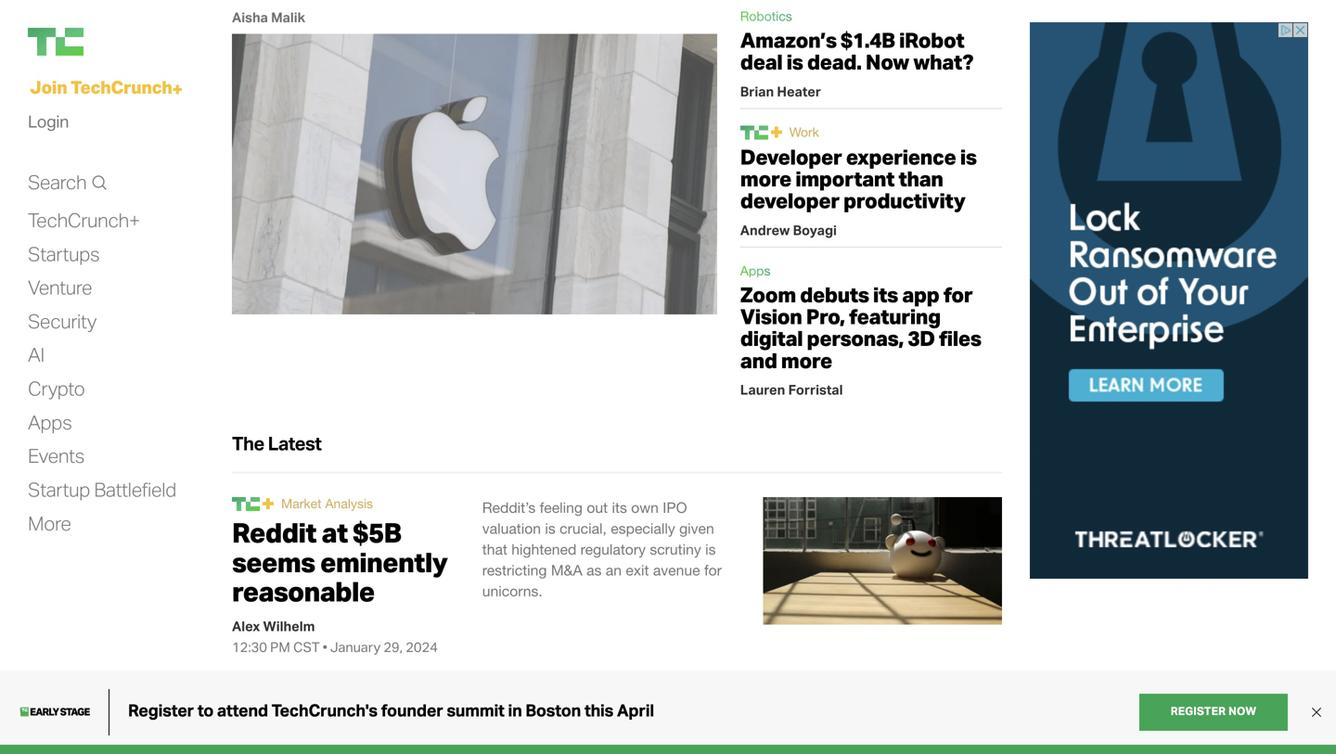 Task type: vqa. For each thing, say whether or not it's contained in the screenshot.
hightened
yes



Task type: locate. For each thing, give the bounding box(es) containing it.
techcrunch link left plus bold image
[[232, 498, 260, 511]]

and
[[741, 347, 777, 373]]

techcrunch image down "brian"
[[741, 126, 768, 140]]

security link
[[28, 309, 96, 334]]

0 vertical spatial plus bold image
[[771, 127, 782, 138]]

1 horizontal spatial techcrunch image
[[741, 126, 768, 140]]

1 vertical spatial more
[[781, 347, 833, 373]]

seems
[[232, 545, 315, 579]]

for right avenue
[[705, 562, 722, 579]]

0 horizontal spatial techcrunch image
[[28, 28, 84, 56]]

join techcrunch +
[[30, 76, 182, 100]]

1 vertical spatial apps link
[[28, 410, 72, 435]]

battlefield
[[94, 478, 176, 502]]

zoom debuts its app for vision pro, featuring digital personas, 3d files and more link
[[741, 282, 982, 373]]

0 horizontal spatial apps
[[28, 410, 72, 434]]

pm
[[270, 639, 290, 656]]

techcrunch link
[[28, 28, 214, 56], [741, 126, 768, 140], [232, 498, 260, 511], [232, 707, 260, 721]]

is down given
[[706, 541, 716, 558]]

the latest
[[232, 432, 321, 455]]

exit
[[626, 562, 649, 579]]

12:30
[[232, 639, 267, 656]]

app
[[902, 282, 940, 308]]

aisha malik
[[232, 8, 305, 26]]

security
[[28, 309, 96, 333]]

market analysis link
[[281, 496, 373, 511]]

more inside developer experience is more important than developer productivity andrew boyagi
[[741, 166, 792, 192]]

its left app in the top right of the page
[[873, 282, 898, 308]]

its inside apps zoom debuts its app for vision pro, featuring digital personas, 3d files and more lauren forristal
[[873, 282, 898, 308]]

what
[[482, 709, 517, 726]]

events link
[[28, 444, 85, 469]]

techcrunch link for growth
[[232, 707, 260, 721]]

•
[[323, 639, 328, 656]]

plus bold image
[[771, 127, 782, 138], [263, 708, 274, 719]]

more up forristal
[[781, 347, 833, 373]]

man's hand in black and white placing block on largest stack of 5 growing stacks of yellow and red tinted blocks image
[[764, 707, 1003, 755]]

2 techcrunch image from the top
[[232, 707, 260, 721]]

own
[[631, 499, 659, 517]]

alex
[[232, 618, 260, 635]]

its down your
[[589, 751, 604, 755]]

its inside reddit's feeling out its own ipo valuation is crucial, especially given that hightened regulatory scrutiny is restricting m&a as an exit avenue for unicorns.
[[612, 499, 627, 517]]

startup battlefield
[[28, 478, 176, 502]]

example
[[482, 730, 538, 747]]

andrew
[[741, 221, 790, 239]]

apps down crypto link in the left of the page
[[28, 410, 72, 434]]

developer experience is more important than developer productivity andrew boyagi
[[741, 144, 977, 239]]

its right out at the bottom of the page
[[612, 499, 627, 517]]

is up heater
[[787, 49, 803, 75]]

apps zoom debuts its app for vision pro, featuring digital personas, 3d files and more lauren forristal
[[741, 263, 982, 398]]

0 vertical spatial more
[[741, 166, 792, 192]]

1 vertical spatial apps
[[28, 410, 72, 434]]

hightened
[[512, 541, 577, 558]]

more
[[741, 166, 792, 192], [781, 347, 833, 373]]

0 vertical spatial apps
[[741, 263, 771, 278]]

feeling
[[540, 499, 583, 517]]

startup battlefield link
[[28, 478, 176, 503]]

techcrunch link for market analysis
[[232, 498, 260, 511]]

0 horizontal spatial plus bold image
[[263, 708, 274, 719]]

ai link
[[28, 343, 44, 368]]

1 vertical spatial plus bold image
[[263, 708, 274, 719]]

1 vertical spatial techcrunch image
[[232, 707, 260, 721]]

login
[[28, 111, 69, 132]]

robotics link
[[741, 8, 793, 24]]

is left a
[[644, 709, 655, 726]]

apps link up zoom
[[741, 263, 771, 278]]

for right app in the top right of the page
[[944, 282, 973, 308]]

pro,
[[806, 304, 845, 330]]

techcrunch link up techcrunch
[[28, 28, 214, 56]]

its
[[873, 282, 898, 308], [612, 499, 627, 517], [589, 751, 604, 755]]

0 vertical spatial techcrunch image
[[28, 28, 84, 56]]

techcrunch+ link
[[28, 208, 140, 233]]

plus bold image
[[263, 498, 274, 510]]

1 techcrunch image from the top
[[232, 498, 260, 511]]

more up andrew on the right of the page
[[741, 166, 792, 192]]

apps up zoom
[[741, 263, 771, 278]]

given
[[680, 520, 715, 537]]

out
[[587, 499, 608, 517]]

techcrunch image
[[232, 498, 260, 511], [232, 707, 260, 721]]

plus bold image for work
[[771, 127, 782, 138]]

advertisement element
[[1030, 22, 1309, 579]]

1 vertical spatial its
[[612, 499, 627, 517]]

1 vertical spatial techcrunch image
[[741, 126, 768, 140]]

techcrunch image up join on the left of the page
[[28, 28, 84, 56]]

market
[[281, 496, 322, 511]]

work
[[790, 124, 820, 140]]

eminently
[[320, 545, 448, 579]]

robotics amazon's $1.4b irobot deal is dead. now what? brian heater
[[741, 8, 974, 100]]

its inside the what worked for paypal is a good example of how your startup can start looking for its best routes
[[589, 751, 604, 755]]

its for app
[[873, 282, 898, 308]]

0 vertical spatial apps link
[[741, 263, 771, 278]]

techcrunch link left growth link on the left bottom of the page
[[232, 707, 260, 721]]

files
[[939, 326, 982, 351]]

0 horizontal spatial its
[[589, 751, 604, 755]]

2 vertical spatial its
[[589, 751, 604, 755]]

techcrunch link for work
[[741, 126, 768, 140]]

plus bold image left work
[[771, 127, 782, 138]]

join
[[30, 76, 67, 98]]

developer experience is more important than developer productivity link
[[741, 144, 977, 214]]

now
[[866, 49, 910, 75]]

malik
[[271, 8, 305, 26]]

more link
[[28, 511, 71, 536]]

techcrunch image left plus bold image
[[232, 498, 260, 511]]

m&a
[[551, 562, 583, 579]]

0 vertical spatial techcrunch image
[[232, 498, 260, 511]]

paypal
[[595, 709, 640, 726]]

apps link up the 'events'
[[28, 410, 72, 435]]

search image
[[91, 173, 107, 192]]

what worked for paypal is a good example of how your startup can start looking for its best routes 
[[482, 709, 704, 755]]

0 vertical spatial its
[[873, 282, 898, 308]]

1 horizontal spatial apps link
[[741, 263, 771, 278]]

techcrunch image
[[28, 28, 84, 56], [741, 126, 768, 140]]

a
[[659, 709, 667, 726]]

1 horizontal spatial apps
[[741, 263, 771, 278]]

2 horizontal spatial its
[[873, 282, 898, 308]]

for
[[944, 282, 973, 308], [705, 562, 722, 579], [573, 709, 591, 726], [567, 751, 585, 755]]

crypto
[[28, 376, 85, 401]]

techcrunch image left growth link on the left bottom of the page
[[232, 707, 260, 721]]

is right than
[[961, 144, 977, 170]]

amazon's $1.4b irobot deal is dead. now what? link
[[741, 27, 974, 75]]

looking
[[516, 751, 563, 755]]

how
[[559, 730, 586, 747]]

ai
[[28, 343, 44, 367]]

plus bold image left growth at left
[[263, 708, 274, 719]]

techcrunch image for reddit's
[[232, 498, 260, 511]]

apps
[[741, 263, 771, 278], [28, 410, 72, 434]]

techcrunch link down "brian"
[[741, 126, 768, 140]]

0 horizontal spatial apps link
[[28, 410, 72, 435]]

2024
[[406, 639, 438, 656]]

than
[[899, 166, 944, 192]]

29,
[[384, 639, 403, 656]]

1 horizontal spatial plus bold image
[[771, 127, 782, 138]]

apps inside apps zoom debuts its app for vision pro, featuring digital personas, 3d files and more lauren forristal
[[741, 263, 771, 278]]

forristal
[[789, 381, 843, 398]]

1 horizontal spatial its
[[612, 499, 627, 517]]



Task type: describe. For each thing, give the bounding box(es) containing it.
more inside apps zoom debuts its app for vision pro, featuring digital personas, 3d files and more lauren forristal
[[781, 347, 833, 373]]

reddit at $5b seems eminently reasonable alex wilhelm 12:30 pm cst • january 29, 2024
[[232, 516, 448, 656]]

its for own
[[612, 499, 627, 517]]

boyagi
[[793, 221, 837, 239]]

3d
[[908, 326, 935, 351]]

productivity
[[844, 188, 966, 214]]

regulatory
[[581, 541, 646, 558]]

best
[[608, 751, 637, 755]]

that
[[482, 541, 508, 558]]

andrew boyagi link
[[741, 221, 837, 239]]

vision
[[741, 304, 802, 330]]

good
[[671, 709, 704, 726]]

apps for apps
[[28, 410, 72, 434]]

developer
[[741, 144, 842, 170]]

aisha
[[232, 8, 268, 26]]

is inside robotics amazon's $1.4b irobot deal is dead. now what? brian heater
[[787, 49, 803, 75]]

aisha malik link
[[232, 8, 305, 26]]

of
[[542, 730, 555, 747]]

worked
[[521, 709, 569, 726]]

techcrunch+
[[28, 208, 140, 232]]

search
[[28, 170, 87, 194]]

digital
[[741, 326, 803, 351]]

reasonable
[[232, 575, 375, 609]]

for inside apps zoom debuts its app for vision pro, featuring digital personas, 3d files and more lauren forristal
[[944, 282, 973, 308]]

reddit's feeling out its own ipo valuation is crucial, especially given that hightened regulatory scrutiny is restricting m&a as an exit avenue for unicorns.
[[482, 499, 722, 600]]

login link
[[28, 107, 69, 136]]

venture
[[28, 275, 92, 299]]

+
[[172, 78, 182, 100]]

wilhelm
[[263, 618, 315, 635]]

cst
[[293, 639, 320, 656]]

robotics
[[741, 8, 793, 24]]

valuation
[[482, 520, 541, 537]]

unicorns.
[[482, 583, 543, 600]]

lauren forristal link
[[741, 381, 843, 398]]

techcrunch
[[71, 76, 172, 98]]

crypto link
[[28, 376, 85, 402]]

avenue
[[653, 562, 700, 579]]

is inside the what worked for paypal is a good example of how your startup can start looking for its best routes
[[644, 709, 655, 726]]

alex wilhelm link
[[232, 618, 315, 635]]

growth
[[281, 706, 324, 721]]

work link
[[790, 124, 820, 140]]

venture link
[[28, 275, 92, 300]]

techcrunch image for what
[[232, 707, 260, 721]]

at
[[322, 516, 348, 550]]

is inside developer experience is more important than developer productivity andrew boyagi
[[961, 144, 977, 170]]

can
[[673, 730, 697, 747]]

developer
[[741, 188, 840, 214]]

reddit's
[[482, 499, 536, 517]]

$1.4b
[[841, 27, 895, 53]]

important
[[796, 166, 895, 192]]

the
[[232, 432, 264, 455]]

dead.
[[807, 49, 862, 75]]

apps for apps zoom debuts its app for vision pro, featuring digital personas, 3d files and more lauren forristal
[[741, 263, 771, 278]]

brian heater link
[[741, 83, 822, 100]]

reddit at $5b seems eminently reasonable link
[[232, 516, 448, 609]]

startup
[[28, 478, 90, 502]]

growth link
[[281, 706, 324, 721]]

for down how
[[567, 751, 585, 755]]

scrutiny
[[650, 541, 702, 558]]

irobot
[[899, 27, 965, 53]]

ipo
[[663, 499, 687, 517]]

featuring
[[849, 304, 941, 330]]

for inside reddit's feeling out its own ipo valuation is crucial, especially given that hightened regulatory scrutiny is restricting m&a as an exit avenue for unicorns.
[[705, 562, 722, 579]]

what?
[[914, 49, 974, 75]]

reddit
[[232, 516, 317, 550]]

an
[[606, 562, 622, 579]]

events
[[28, 444, 85, 468]]

apple logo at entrance to an apple store image
[[232, 34, 717, 315]]

as
[[587, 562, 602, 579]]

$5b
[[353, 516, 401, 550]]

startups
[[28, 242, 100, 266]]

deal
[[741, 49, 783, 75]]

plus bold image for growth
[[263, 708, 274, 719]]

zoom
[[741, 282, 796, 308]]

is up "hightened"
[[545, 520, 556, 537]]

startups link
[[28, 242, 100, 267]]

debuts
[[800, 282, 869, 308]]

for up how
[[573, 709, 591, 726]]

latest
[[268, 432, 321, 455]]

personas,
[[807, 326, 904, 351]]

january
[[330, 639, 381, 656]]

crucial,
[[560, 520, 607, 537]]



